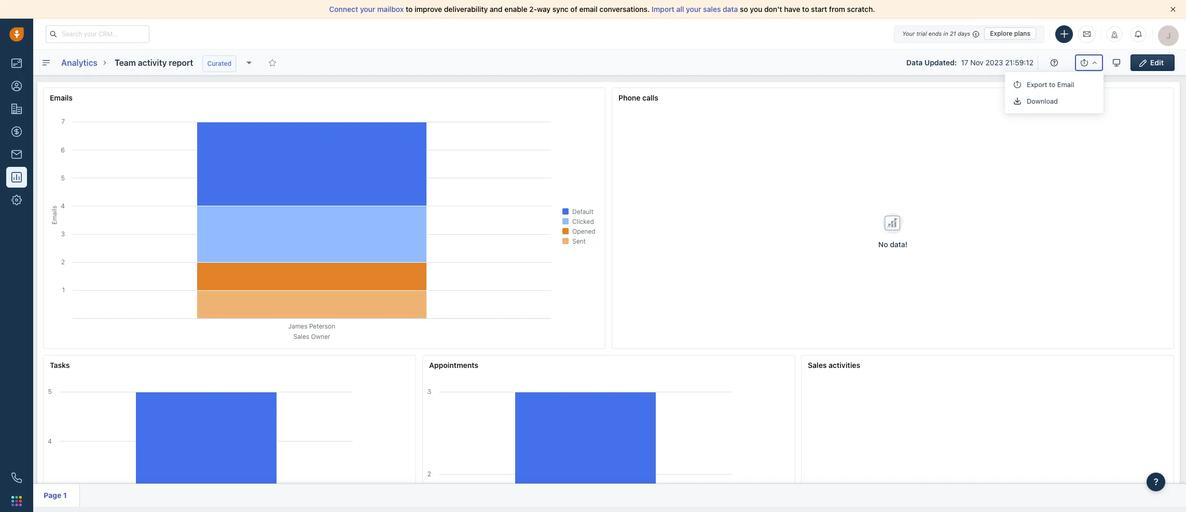 Task type: vqa. For each thing, say whether or not it's contained in the screenshot.
Activities
no



Task type: describe. For each thing, give the bounding box(es) containing it.
explore
[[990, 30, 1013, 37]]

connect your mailbox link
[[329, 5, 406, 13]]

connect your mailbox to improve deliverability and enable 2-way sync of email conversations. import all your sales data so you don't have to start from scratch.
[[329, 5, 875, 13]]

freshworks switcher image
[[11, 496, 22, 507]]

trial
[[917, 30, 927, 37]]

in
[[944, 30, 948, 37]]

your
[[902, 30, 915, 37]]

plans
[[1014, 30, 1031, 37]]

2 your from the left
[[686, 5, 701, 13]]

from
[[829, 5, 845, 13]]

explore plans link
[[984, 28, 1036, 40]]

deliverability
[[444, 5, 488, 13]]

don't
[[764, 5, 782, 13]]

enable
[[504, 5, 527, 13]]

sales
[[703, 5, 721, 13]]

and
[[490, 5, 503, 13]]

way
[[537, 5, 551, 13]]

conversations.
[[600, 5, 650, 13]]

Search your CRM... text field
[[46, 25, 149, 43]]

of
[[571, 5, 577, 13]]

1 to from the left
[[406, 5, 413, 13]]



Task type: locate. For each thing, give the bounding box(es) containing it.
1 horizontal spatial to
[[802, 5, 809, 13]]

close image
[[1171, 7, 1176, 12]]

have
[[784, 5, 800, 13]]

2-
[[529, 5, 537, 13]]

send email image
[[1083, 29, 1091, 38]]

mailbox
[[377, 5, 404, 13]]

start
[[811, 5, 827, 13]]

to
[[406, 5, 413, 13], [802, 5, 809, 13]]

days
[[958, 30, 970, 37]]

data
[[723, 5, 738, 13]]

your left mailbox
[[360, 5, 375, 13]]

explore plans
[[990, 30, 1031, 37]]

your trial ends in 21 days
[[902, 30, 970, 37]]

1 your from the left
[[360, 5, 375, 13]]

0 horizontal spatial your
[[360, 5, 375, 13]]

phone element
[[6, 468, 27, 489]]

email
[[579, 5, 598, 13]]

import
[[652, 5, 674, 13]]

sync
[[553, 5, 569, 13]]

to left start at right
[[802, 5, 809, 13]]

what's new image
[[1111, 31, 1118, 38]]

connect
[[329, 5, 358, 13]]

2 to from the left
[[802, 5, 809, 13]]

all
[[676, 5, 684, 13]]

so
[[740, 5, 748, 13]]

improve
[[415, 5, 442, 13]]

1 horizontal spatial your
[[686, 5, 701, 13]]

your right all
[[686, 5, 701, 13]]

import all your sales data link
[[652, 5, 740, 13]]

0 horizontal spatial to
[[406, 5, 413, 13]]

your
[[360, 5, 375, 13], [686, 5, 701, 13]]

phone image
[[11, 473, 22, 484]]

to right mailbox
[[406, 5, 413, 13]]

scratch.
[[847, 5, 875, 13]]

you
[[750, 5, 762, 13]]

21
[[950, 30, 956, 37]]

ends
[[929, 30, 942, 37]]



